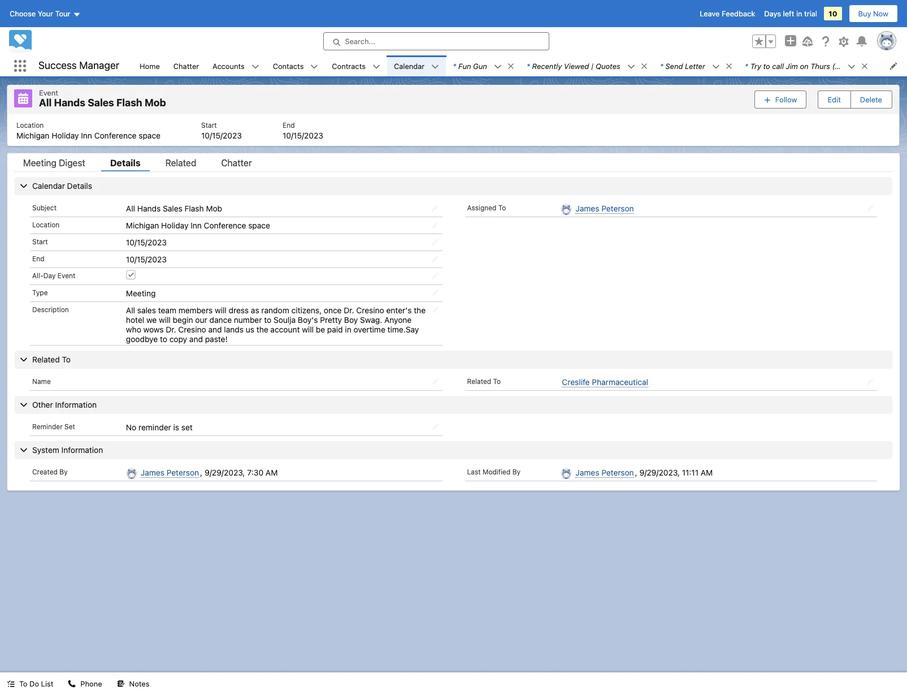 Task type: locate. For each thing, give the bounding box(es) containing it.
we
[[146, 315, 157, 324]]

by
[[60, 467, 68, 476], [513, 467, 521, 476]]

, left 11:11
[[635, 467, 638, 477]]

1 vertical spatial inn
[[191, 220, 202, 230]]

peterson
[[602, 203, 634, 213], [167, 467, 199, 477], [602, 467, 634, 477]]

calendar inside 'calendar details' 'dropdown button'
[[32, 181, 65, 190]]

in right paid
[[345, 324, 352, 334]]

1 horizontal spatial details
[[110, 157, 141, 168]]

call
[[773, 61, 784, 70]]

success
[[38, 60, 77, 71]]

0 vertical spatial space
[[139, 130, 161, 140]]

enter's
[[387, 305, 412, 315]]

all sales team members will dress as random citizens, once dr. cresino enter's the hotel we will begin our dance number to soulja boy's pretty boy swag. anyone who wows dr. cresino and lands us the account will be paid in overtime time.say goodbye to copy and paste!
[[126, 305, 426, 344]]

1 vertical spatial mob
[[206, 203, 222, 213]]

holiday up digest
[[52, 130, 79, 140]]

0 vertical spatial all
[[39, 97, 52, 109]]

1 9/29/2023, from the left
[[205, 467, 245, 477]]

to up other information
[[62, 354, 71, 364]]

meeting for meeting digest
[[23, 157, 57, 168]]

inn up digest
[[81, 130, 92, 140]]

0 horizontal spatial end
[[32, 254, 44, 263]]

location up meeting digest
[[16, 121, 44, 129]]

dr. right "once"
[[344, 305, 354, 315]]

all down details link
[[126, 203, 135, 213]]

*
[[453, 61, 456, 70], [527, 61, 530, 70], [660, 61, 664, 70], [745, 61, 749, 70]]

group down thurs
[[755, 89, 893, 109]]

1 vertical spatial information
[[61, 445, 103, 454]]

am right 7:30
[[266, 467, 278, 477]]

all down success
[[39, 97, 52, 109]]

0 horizontal spatial hands
[[54, 97, 85, 109]]

0 horizontal spatial chatter link
[[167, 55, 206, 76]]

account
[[271, 324, 300, 334]]

random
[[262, 305, 289, 315]]

location down the subject
[[32, 220, 60, 229]]

1 horizontal spatial cresino
[[357, 305, 384, 315]]

and right 'our'
[[208, 324, 222, 334]]

1 vertical spatial in
[[345, 324, 352, 334]]

calendar for calendar
[[394, 61, 425, 70]]

1 horizontal spatial meeting
[[126, 288, 156, 298]]

1 vertical spatial group
[[755, 89, 893, 109]]

calendar for calendar details
[[32, 181, 65, 190]]

as
[[251, 305, 259, 315]]

fun
[[459, 61, 471, 70]]

1 horizontal spatial related
[[165, 157, 196, 168]]

buy now
[[859, 9, 889, 18]]

day
[[43, 271, 56, 280]]

to right try
[[764, 61, 771, 70]]

meeting digest
[[23, 157, 85, 168]]

swag.
[[360, 315, 382, 324]]

other information button
[[15, 396, 893, 414]]

1 by from the left
[[60, 467, 68, 476]]

cresino up overtime
[[357, 305, 384, 315]]

calendar list item
[[387, 55, 446, 76]]

all inside event all hands sales flash mob
[[39, 97, 52, 109]]

0 horizontal spatial text default image
[[68, 680, 76, 688]]

1 , from the left
[[200, 467, 203, 477]]

0 vertical spatial group
[[753, 34, 776, 48]]

0 vertical spatial sales
[[88, 97, 114, 109]]

end for end
[[32, 254, 44, 263]]

reminder
[[32, 422, 63, 431]]

1 horizontal spatial chatter link
[[212, 157, 261, 171]]

start up related link
[[201, 121, 217, 129]]

1 vertical spatial details
[[67, 181, 92, 190]]

all
[[39, 97, 52, 109], [126, 203, 135, 213], [126, 305, 135, 315]]

0 horizontal spatial start
[[32, 237, 48, 246]]

text default image right contacts
[[311, 63, 319, 71]]

1 horizontal spatial calendar
[[394, 61, 425, 70]]

buy now button
[[849, 5, 899, 23]]

1 horizontal spatial conference
[[204, 220, 246, 230]]

flash down home
[[116, 97, 142, 109]]

to left do
[[19, 679, 27, 688]]

0 vertical spatial event
[[39, 88, 58, 97]]

description
[[32, 305, 69, 314]]

once
[[324, 305, 342, 315]]

recently
[[533, 61, 562, 70]]

0 horizontal spatial related to
[[32, 354, 71, 364]]

0 vertical spatial hands
[[54, 97, 85, 109]]

tour
[[55, 9, 70, 18]]

9/29/2023, left 11:11
[[640, 467, 680, 477]]

hands down details link
[[137, 203, 161, 213]]

0 vertical spatial related
[[165, 157, 196, 168]]

0 vertical spatial chatter link
[[167, 55, 206, 76]]

0 vertical spatial chatter
[[174, 61, 199, 70]]

flash inside event all hands sales flash mob
[[116, 97, 142, 109]]

search... button
[[323, 32, 549, 50]]

no reminder is set
[[126, 422, 193, 432]]

0 vertical spatial mob
[[145, 97, 166, 109]]

the right enter's
[[414, 305, 426, 315]]

1 vertical spatial to
[[264, 315, 272, 324]]

hands up location michigan holiday inn conference space
[[54, 97, 85, 109]]

2 am from the left
[[701, 467, 713, 477]]

,
[[200, 467, 203, 477], [635, 467, 638, 477]]

chatter for top chatter link
[[174, 61, 199, 70]]

1 horizontal spatial michigan
[[126, 220, 159, 230]]

days left in trial
[[765, 9, 818, 18]]

2 * from the left
[[527, 61, 530, 70]]

mob up 'michigan holiday inn conference space'
[[206, 203, 222, 213]]

0 horizontal spatial ,
[[200, 467, 203, 477]]

2 vertical spatial all
[[126, 305, 135, 315]]

0 horizontal spatial the
[[257, 324, 268, 334]]

michigan holiday inn conference space
[[126, 220, 270, 230]]

1 vertical spatial list
[[7, 114, 900, 146]]

end for end 10/15/2023
[[283, 121, 295, 129]]

goodbye
[[126, 334, 158, 344]]

viewed
[[564, 61, 589, 70]]

1 vertical spatial related
[[32, 354, 60, 364]]

dr. right wows
[[166, 324, 176, 334]]

0 vertical spatial in
[[797, 9, 803, 18]]

0 vertical spatial calendar
[[394, 61, 425, 70]]

1 horizontal spatial 9/29/2023,
[[640, 467, 680, 477]]

0 horizontal spatial holiday
[[52, 130, 79, 140]]

4 * from the left
[[745, 61, 749, 70]]

system information button
[[15, 441, 893, 459]]

sales up 'michigan holiday inn conference space'
[[163, 203, 183, 213]]

meeting
[[23, 157, 57, 168], [126, 288, 156, 298]]

other
[[32, 400, 53, 409]]

and right copy
[[189, 334, 203, 344]]

related to
[[32, 354, 71, 364], [467, 377, 501, 385]]

holiday inside location michigan holiday inn conference space
[[52, 130, 79, 140]]

calendar
[[394, 61, 425, 70], [32, 181, 65, 190]]

sales inside event all hands sales flash mob
[[88, 97, 114, 109]]

0 horizontal spatial michigan
[[16, 130, 49, 140]]

details down digest
[[67, 181, 92, 190]]

space
[[139, 130, 161, 140], [248, 220, 270, 230]]

boy
[[344, 315, 358, 324]]

mob down home link
[[145, 97, 166, 109]]

* for * try to call jim on thurs (sample)
[[745, 61, 749, 70]]

9/29/2023, for 9/29/2023, 7:30 am
[[205, 467, 245, 477]]

text default image inside the notes button
[[117, 680, 125, 688]]

calendar down meeting digest link
[[32, 181, 65, 190]]

end inside end 10/15/2023
[[283, 121, 295, 129]]

james peterson for , 9/29/2023, 7:30 am
[[141, 467, 199, 477]]

related inside dropdown button
[[32, 354, 60, 364]]

1 horizontal spatial space
[[248, 220, 270, 230]]

meeting digest link
[[14, 157, 94, 171]]

chatter link right home
[[167, 55, 206, 76]]

1 horizontal spatial flash
[[185, 203, 204, 213]]

0 horizontal spatial 9/29/2023,
[[205, 467, 245, 477]]

1 horizontal spatial will
[[215, 305, 227, 315]]

chatter right home link
[[174, 61, 199, 70]]

0 horizontal spatial inn
[[81, 130, 92, 140]]

1 horizontal spatial related to
[[467, 377, 501, 385]]

text default image inside phone button
[[68, 680, 76, 688]]

to left copy
[[160, 334, 167, 344]]

list containing home
[[133, 55, 908, 76]]

text default image
[[311, 63, 319, 71], [68, 680, 76, 688]]

location for location
[[32, 220, 60, 229]]

group containing follow
[[755, 89, 893, 109]]

mob inside event all hands sales flash mob
[[145, 97, 166, 109]]

michigan up meeting digest
[[16, 130, 49, 140]]

0 horizontal spatial to
[[160, 334, 167, 344]]

chatter link
[[167, 55, 206, 76], [212, 157, 261, 171]]

delete
[[861, 95, 883, 104]]

1 vertical spatial start
[[32, 237, 48, 246]]

, left 7:30
[[200, 467, 203, 477]]

* left recently
[[527, 61, 530, 70]]

group
[[753, 34, 776, 48], [755, 89, 893, 109]]

0 vertical spatial start
[[201, 121, 217, 129]]

will right we
[[159, 315, 171, 324]]

1 horizontal spatial chatter
[[221, 157, 252, 168]]

0 vertical spatial list
[[133, 55, 908, 76]]

all left sales
[[126, 305, 135, 315]]

1 horizontal spatial text default image
[[311, 63, 319, 71]]

to right as
[[264, 315, 272, 324]]

the
[[414, 305, 426, 315], [257, 324, 268, 334]]

0 vertical spatial related to
[[32, 354, 71, 364]]

1 horizontal spatial to
[[264, 315, 272, 324]]

conference up details link
[[94, 130, 137, 140]]

3 * from the left
[[660, 61, 664, 70]]

will left be
[[302, 324, 314, 334]]

in right left
[[797, 9, 803, 18]]

contracts link
[[325, 55, 373, 76]]

cresino down members
[[178, 324, 206, 334]]

holiday down 'all hands sales flash mob' at the top left
[[161, 220, 189, 230]]

0 horizontal spatial space
[[139, 130, 161, 140]]

1 horizontal spatial sales
[[163, 203, 183, 213]]

* left try
[[745, 61, 749, 70]]

, 9/29/2023, 7:30 am
[[200, 467, 278, 477]]

* try to call jim on thurs (sample)
[[745, 61, 864, 70]]

event down success
[[39, 88, 58, 97]]

start up the all-
[[32, 237, 48, 246]]

list containing michigan holiday inn conference space
[[7, 114, 900, 146]]

related down related to dropdown button
[[467, 377, 492, 385]]

calendar down search... button
[[394, 61, 425, 70]]

2 9/29/2023, from the left
[[640, 467, 680, 477]]

2 , from the left
[[635, 467, 638, 477]]

related up name
[[32, 354, 60, 364]]

information for system information
[[61, 445, 103, 454]]

1 horizontal spatial inn
[[191, 220, 202, 230]]

1 horizontal spatial the
[[414, 305, 426, 315]]

all inside all sales team members will dress as random citizens, once dr. cresino enter's the hotel we will begin our dance number to soulja boy's pretty boy swag. anyone who wows dr. cresino and lands us the account will be paid in overtime time.say goodbye to copy and paste!
[[126, 305, 135, 315]]

michigan down 'all hands sales flash mob' at the top left
[[126, 220, 159, 230]]

* left fun
[[453, 61, 456, 70]]

2 by from the left
[[513, 467, 521, 476]]

1 horizontal spatial dr.
[[344, 305, 354, 315]]

3 list item from the left
[[654, 55, 739, 76]]

end
[[283, 121, 295, 129], [32, 254, 44, 263]]

1 vertical spatial holiday
[[161, 220, 189, 230]]

team
[[158, 305, 176, 315]]

michigan
[[16, 130, 49, 140], [126, 220, 159, 230]]

anyone
[[385, 315, 412, 324]]

contracts list item
[[325, 55, 387, 76]]

reminder
[[139, 422, 171, 432]]

information down set
[[61, 445, 103, 454]]

other information
[[32, 400, 97, 409]]

contacts list item
[[266, 55, 325, 76]]

am right 11:11
[[701, 467, 713, 477]]

1 vertical spatial michigan
[[126, 220, 159, 230]]

0 vertical spatial location
[[16, 121, 44, 129]]

1 horizontal spatial hands
[[137, 203, 161, 213]]

2 vertical spatial to
[[160, 334, 167, 344]]

0 horizontal spatial conference
[[94, 130, 137, 140]]

end 10/15/2023
[[283, 121, 323, 140]]

1 horizontal spatial ,
[[635, 467, 638, 477]]

0 horizontal spatial sales
[[88, 97, 114, 109]]

9/29/2023, left 7:30
[[205, 467, 245, 477]]

start inside start 10/15/2023
[[201, 121, 217, 129]]

1 * from the left
[[453, 61, 456, 70]]

created by
[[32, 467, 68, 476]]

will left dress at the left top of page
[[215, 305, 227, 315]]

text default image
[[507, 62, 515, 70], [641, 62, 649, 70], [725, 62, 733, 70], [861, 62, 869, 70], [252, 63, 259, 71], [373, 63, 381, 71], [432, 63, 440, 71], [494, 63, 502, 71], [628, 63, 635, 71], [712, 63, 720, 71], [848, 63, 856, 71], [7, 680, 15, 688], [117, 680, 125, 688]]

0 vertical spatial michigan
[[16, 130, 49, 140]]

our
[[195, 315, 207, 324]]

hands inside event all hands sales flash mob
[[54, 97, 85, 109]]

list item
[[446, 55, 520, 76], [520, 55, 654, 76], [654, 55, 739, 76], [739, 55, 874, 76]]

1 vertical spatial end
[[32, 254, 44, 263]]

meeting up calendar details
[[23, 157, 57, 168]]

inn down 'all hands sales flash mob' at the top left
[[191, 220, 202, 230]]

your
[[38, 9, 53, 18]]

by right 'modified' at bottom
[[513, 467, 521, 476]]

location for location michigan holiday inn conference space
[[16, 121, 44, 129]]

1 horizontal spatial am
[[701, 467, 713, 477]]

text default image left phone
[[68, 680, 76, 688]]

chatter link down start 10/15/2023
[[212, 157, 261, 171]]

modified
[[483, 467, 511, 476]]

1 list item from the left
[[446, 55, 520, 76]]

related to up name
[[32, 354, 71, 364]]

1 horizontal spatial by
[[513, 467, 521, 476]]

1 vertical spatial meeting
[[126, 288, 156, 298]]

chatter down start 10/15/2023
[[221, 157, 252, 168]]

11:11
[[682, 467, 699, 477]]

calendar inside calendar link
[[394, 61, 425, 70]]

related
[[165, 157, 196, 168], [32, 354, 60, 364], [467, 377, 492, 385]]

home link
[[133, 55, 167, 76]]

details
[[110, 157, 141, 168], [67, 181, 92, 190]]

list
[[41, 679, 53, 688]]

pretty
[[320, 315, 342, 324]]

information up set
[[55, 400, 97, 409]]

james peterson link
[[576, 203, 634, 213], [141, 467, 199, 478], [576, 467, 634, 478]]

conference
[[94, 130, 137, 140], [204, 220, 246, 230]]

0 horizontal spatial chatter
[[174, 61, 199, 70]]

set
[[65, 422, 75, 431]]

1 horizontal spatial in
[[797, 9, 803, 18]]

1 vertical spatial dr.
[[166, 324, 176, 334]]

0 vertical spatial details
[[110, 157, 141, 168]]

0 horizontal spatial mob
[[145, 97, 166, 109]]

details down location michigan holiday inn conference space
[[110, 157, 141, 168]]

list
[[133, 55, 908, 76], [7, 114, 900, 146]]

meeting up sales
[[126, 288, 156, 298]]

the right us
[[257, 324, 268, 334]]

by right 'created'
[[60, 467, 68, 476]]

location
[[16, 121, 44, 129], [32, 220, 60, 229]]

group up try
[[753, 34, 776, 48]]

2 vertical spatial related
[[467, 377, 492, 385]]

text default image inside 'contracts' list item
[[373, 63, 381, 71]]

system information
[[32, 445, 103, 454]]

follow button
[[755, 90, 807, 108]]

0 vertical spatial inn
[[81, 130, 92, 140]]

chatter
[[174, 61, 199, 70], [221, 157, 252, 168]]

james peterson link for , 9/29/2023, 7:30 am
[[141, 467, 199, 478]]

0 horizontal spatial and
[[189, 334, 203, 344]]

0 horizontal spatial details
[[67, 181, 92, 190]]

list for leave feedback link
[[133, 55, 908, 76]]

0 horizontal spatial flash
[[116, 97, 142, 109]]

text default image inside the to do list button
[[7, 680, 15, 688]]

* left send
[[660, 61, 664, 70]]

flash up 'michigan holiday inn conference space'
[[185, 203, 204, 213]]

leave feedback
[[700, 9, 756, 18]]

0 vertical spatial conference
[[94, 130, 137, 140]]

calendar details
[[32, 181, 92, 190]]

notes button
[[110, 672, 156, 695]]

1 am from the left
[[266, 467, 278, 477]]

1 vertical spatial calendar
[[32, 181, 65, 190]]

conference down 'all hands sales flash mob' at the top left
[[204, 220, 246, 230]]

0 vertical spatial meeting
[[23, 157, 57, 168]]

start for start
[[32, 237, 48, 246]]

related up 'all hands sales flash mob' at the top left
[[165, 157, 196, 168]]

start for start 10/15/2023
[[201, 121, 217, 129]]

location inside location michigan holiday inn conference space
[[16, 121, 44, 129]]

7:30
[[247, 467, 264, 477]]

all for all sales team members will dress as random citizens, once dr. cresino enter's the hotel we will begin our dance number to soulja boy's pretty boy swag. anyone who wows dr. cresino and lands us the account will be paid in overtime time.say goodbye to copy and paste!
[[126, 305, 135, 315]]

accounts link
[[206, 55, 252, 76]]

is
[[173, 422, 179, 432]]

related to down related to dropdown button
[[467, 377, 501, 385]]

sales up location michigan holiday inn conference space
[[88, 97, 114, 109]]

boy's
[[298, 315, 318, 324]]

0 horizontal spatial in
[[345, 324, 352, 334]]

1 vertical spatial space
[[248, 220, 270, 230]]

event right day
[[58, 271, 75, 280]]

no
[[126, 422, 136, 432]]

to inside button
[[19, 679, 27, 688]]



Task type: vqa. For each thing, say whether or not it's contained in the screenshot.
text default icon inside the "To Do List" button
yes



Task type: describe. For each thing, give the bounding box(es) containing it.
assigned to
[[467, 203, 506, 212]]

accounts list item
[[206, 55, 266, 76]]

james for , 9/29/2023, 7:30 am
[[141, 467, 165, 477]]

do
[[29, 679, 39, 688]]

to down related to dropdown button
[[493, 377, 501, 385]]

soulja
[[274, 315, 296, 324]]

|
[[591, 61, 594, 70]]

leave feedback link
[[700, 9, 756, 18]]

time.say
[[388, 324, 419, 334]]

information for other information
[[55, 400, 97, 409]]

michigan inside location michigan holiday inn conference space
[[16, 130, 49, 140]]

* for * fun gun
[[453, 61, 456, 70]]

subject
[[32, 203, 57, 212]]

conference inside location michigan holiday inn conference space
[[94, 130, 137, 140]]

edit button
[[819, 91, 850, 108]]

follow
[[776, 95, 798, 104]]

related to inside related to dropdown button
[[32, 354, 71, 364]]

, for , 9/29/2023, 7:30 am
[[200, 467, 203, 477]]

1 horizontal spatial holiday
[[161, 220, 189, 230]]

last modified by
[[467, 467, 521, 476]]

0 horizontal spatial will
[[159, 315, 171, 324]]

, for , 9/29/2023, 11:11 am
[[635, 467, 638, 477]]

left
[[784, 9, 795, 18]]

0 horizontal spatial cresino
[[178, 324, 206, 334]]

james peterson link for , 9/29/2023, 11:11 am
[[576, 467, 634, 478]]

overtime
[[354, 324, 386, 334]]

1 vertical spatial related to
[[467, 377, 501, 385]]

true image
[[126, 270, 136, 280]]

in inside all sales team members will dress as random citizens, once dr. cresino enter's the hotel we will begin our dance number to soulja boy's pretty boy swag. anyone who wows dr. cresino and lands us the account will be paid in overtime time.say goodbye to copy and paste!
[[345, 324, 352, 334]]

days
[[765, 9, 782, 18]]

contacts
[[273, 61, 304, 70]]

send
[[666, 61, 683, 70]]

to do list
[[19, 679, 53, 688]]

0 vertical spatial the
[[414, 305, 426, 315]]

list for home link
[[7, 114, 900, 146]]

0 horizontal spatial dr.
[[166, 324, 176, 334]]

sales
[[137, 305, 156, 315]]

1 horizontal spatial and
[[208, 324, 222, 334]]

phone
[[81, 679, 102, 688]]

assigned
[[467, 203, 497, 212]]

gun
[[473, 61, 487, 70]]

text default image inside accounts list item
[[252, 63, 259, 71]]

start 10/15/2023
[[201, 121, 242, 140]]

to do list button
[[0, 672, 60, 695]]

to inside dropdown button
[[62, 354, 71, 364]]

event all hands sales flash mob
[[39, 88, 166, 109]]

accounts
[[213, 61, 245, 70]]

space inside location michigan holiday inn conference space
[[139, 130, 161, 140]]

phone button
[[61, 672, 109, 695]]

all hands sales flash mob
[[126, 203, 222, 213]]

thurs
[[811, 61, 831, 70]]

10
[[829, 9, 838, 18]]

try
[[751, 61, 762, 70]]

2 horizontal spatial to
[[764, 61, 771, 70]]

* send letter
[[660, 61, 706, 70]]

inn inside location michigan holiday inn conference space
[[81, 130, 92, 140]]

text default image inside contacts 'list item'
[[311, 63, 319, 71]]

hotel
[[126, 315, 144, 324]]

details inside 'dropdown button'
[[67, 181, 92, 190]]

home
[[140, 61, 160, 70]]

2 horizontal spatial related
[[467, 377, 492, 385]]

set
[[181, 422, 193, 432]]

calendar details button
[[15, 177, 893, 195]]

edit
[[828, 95, 841, 104]]

wows
[[143, 324, 164, 334]]

success manager
[[38, 60, 119, 71]]

0 vertical spatial cresino
[[357, 305, 384, 315]]

am for , 9/29/2023, 7:30 am
[[266, 467, 278, 477]]

manager
[[79, 60, 119, 71]]

details link
[[101, 157, 150, 171]]

all-day event
[[32, 271, 75, 280]]

members
[[179, 305, 213, 315]]

dress
[[229, 305, 249, 315]]

to right assigned in the top of the page
[[499, 203, 506, 212]]

peterson for , 9/29/2023, 11:11 am
[[602, 467, 634, 477]]

* for * recently viewed | quotes
[[527, 61, 530, 70]]

1 vertical spatial conference
[[204, 220, 246, 230]]

2 list item from the left
[[520, 55, 654, 76]]

copy
[[170, 334, 187, 344]]

4 list item from the left
[[739, 55, 874, 76]]

9/29/2023, for 9/29/2023, 11:11 am
[[640, 467, 680, 477]]

chatter for bottom chatter link
[[221, 157, 252, 168]]

quotes
[[596, 61, 621, 70]]

all for all hands sales flash mob
[[126, 203, 135, 213]]

(sample)
[[833, 61, 864, 70]]

now
[[874, 9, 889, 18]]

* recently viewed | quotes
[[527, 61, 621, 70]]

0 vertical spatial dr.
[[344, 305, 354, 315]]

notes
[[129, 679, 150, 688]]

* for * send letter
[[660, 61, 664, 70]]

letter
[[685, 61, 706, 70]]

jim
[[786, 61, 798, 70]]

event inside event all hands sales flash mob
[[39, 88, 58, 97]]

creslife pharmaceutical
[[562, 377, 649, 387]]

creslife
[[562, 377, 590, 387]]

feedback
[[722, 9, 756, 18]]

citizens,
[[292, 305, 322, 315]]

search...
[[345, 37, 375, 46]]

lands
[[224, 324, 244, 334]]

choose
[[10, 9, 36, 18]]

creslife pharmaceutical link
[[562, 377, 649, 387]]

text default image inside calendar list item
[[432, 63, 440, 71]]

dance
[[210, 315, 232, 324]]

number
[[234, 315, 262, 324]]

buy
[[859, 9, 872, 18]]

delete button
[[852, 91, 892, 108]]

calendar link
[[387, 55, 432, 76]]

1 vertical spatial event
[[58, 271, 75, 280]]

us
[[246, 324, 254, 334]]

peterson for , 9/29/2023, 7:30 am
[[167, 467, 199, 477]]

contacts link
[[266, 55, 311, 76]]

james peterson for , 9/29/2023, 11:11 am
[[576, 467, 634, 477]]

1 vertical spatial sales
[[163, 203, 183, 213]]

be
[[316, 324, 325, 334]]

reminder set
[[32, 422, 75, 431]]

meeting for meeting
[[126, 288, 156, 298]]

1 vertical spatial chatter link
[[212, 157, 261, 171]]

1 horizontal spatial mob
[[206, 203, 222, 213]]

paste!
[[205, 334, 228, 344]]

2 horizontal spatial will
[[302, 324, 314, 334]]

james for , 9/29/2023, 11:11 am
[[576, 467, 600, 477]]

choose your tour button
[[9, 5, 81, 23]]

related to button
[[15, 350, 893, 368]]

pharmaceutical
[[592, 377, 649, 387]]

am for , 9/29/2023, 11:11 am
[[701, 467, 713, 477]]

created
[[32, 467, 58, 476]]



